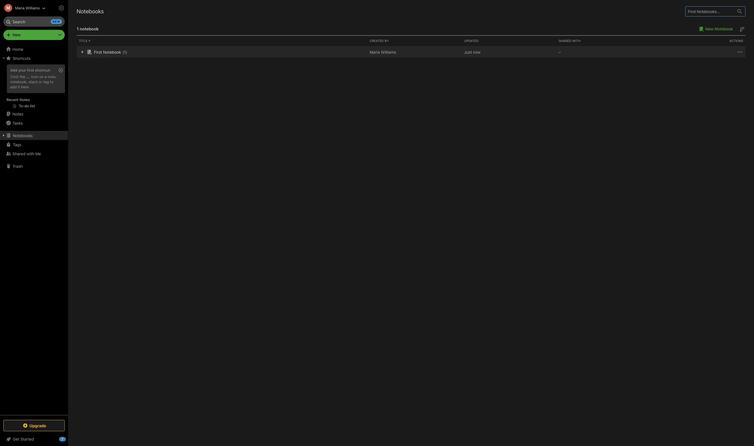 Task type: locate. For each thing, give the bounding box(es) containing it.
...
[[26, 74, 30, 79]]

notebook for new
[[715, 26, 733, 31]]

Find Notebooks… text field
[[686, 7, 734, 16]]

0 horizontal spatial maria williams
[[15, 6, 40, 10]]

tag
[[43, 79, 49, 84]]

group containing add your first shortcut
[[0, 63, 68, 112]]

new for new notebook
[[706, 26, 714, 31]]

new up home
[[12, 32, 21, 37]]

created by
[[370, 39, 389, 43]]

notebooks up tags
[[13, 133, 33, 138]]

Account field
[[0, 2, 46, 14]]

new inside popup button
[[12, 32, 21, 37]]

or
[[39, 79, 42, 84]]

home
[[12, 47, 23, 52]]

notebooks
[[77, 8, 104, 14], [13, 133, 33, 138]]

1 horizontal spatial maria williams
[[370, 50, 396, 54]]

williams
[[26, 6, 40, 10], [381, 50, 396, 54]]

settings image
[[58, 5, 65, 11]]

1 horizontal spatial maria
[[370, 50, 380, 54]]

maria williams inside field
[[15, 6, 40, 10]]

it
[[18, 85, 20, 89]]

notebooks up notebook
[[77, 8, 104, 14]]

0 vertical spatial notebook
[[715, 26, 733, 31]]

0 horizontal spatial williams
[[26, 6, 40, 10]]

on
[[39, 74, 44, 79]]

notes right "recent"
[[20, 97, 30, 102]]

new up actions button
[[706, 26, 714, 31]]

1 horizontal spatial williams
[[381, 50, 396, 54]]

maria down created
[[370, 50, 380, 54]]

maria up search text field at top
[[15, 6, 25, 10]]

notes
[[20, 97, 30, 102], [12, 111, 23, 116]]

0 horizontal spatial notebook
[[103, 50, 121, 54]]

1
[[77, 26, 79, 31], [124, 50, 126, 54]]

now
[[473, 50, 481, 54]]

0 horizontal spatial 1
[[77, 26, 79, 31]]

williams inside 'first notebook' 'row'
[[381, 50, 396, 54]]

recent
[[7, 97, 19, 102]]

notebook for first
[[103, 50, 121, 54]]

recent notes
[[7, 97, 30, 102]]

row group inside notebooks element
[[77, 46, 746, 58]]

1 vertical spatial notebooks
[[13, 133, 33, 138]]

maria williams down created by
[[370, 50, 396, 54]]

)
[[126, 50, 127, 54]]

notebook left (
[[103, 50, 121, 54]]

notebook inside button
[[715, 26, 733, 31]]

notebook inside 'row'
[[103, 50, 121, 54]]

upgrade button
[[3, 420, 65, 431]]

title
[[79, 39, 87, 43]]

new notebook button
[[698, 26, 733, 32]]

williams inside field
[[26, 6, 40, 10]]

1 right "first"
[[124, 50, 126, 54]]

0 horizontal spatial maria
[[15, 6, 25, 10]]

shared
[[12, 151, 25, 156]]

with
[[27, 151, 34, 156]]

click the ...
[[10, 74, 30, 79]]

Search text field
[[7, 16, 61, 27]]

upgrade
[[29, 423, 46, 428]]

group
[[0, 63, 68, 112]]

1 horizontal spatial 1
[[124, 50, 126, 54]]

new inside button
[[706, 26, 714, 31]]

notes inside group
[[20, 97, 30, 102]]

1 vertical spatial maria
[[370, 50, 380, 54]]

new for new
[[12, 32, 21, 37]]

maria williams
[[15, 6, 40, 10], [370, 50, 396, 54]]

new
[[706, 26, 714, 31], [12, 32, 21, 37]]

tree containing home
[[0, 45, 68, 415]]

1 vertical spatial williams
[[381, 50, 396, 54]]

notebook
[[80, 26, 99, 31]]

0 vertical spatial williams
[[26, 6, 40, 10]]

1 vertical spatial 1
[[124, 50, 126, 54]]

More actions field
[[737, 49, 744, 55]]

0 vertical spatial maria
[[15, 6, 25, 10]]

1 vertical spatial maria williams
[[370, 50, 396, 54]]

williams up search text field at top
[[26, 6, 40, 10]]

1 left notebook
[[77, 26, 79, 31]]

notes up tasks
[[12, 111, 23, 116]]

click to collapse image
[[66, 436, 70, 443]]

0 vertical spatial new
[[706, 26, 714, 31]]

just now
[[464, 50, 481, 54]]

0 vertical spatial notes
[[20, 97, 30, 102]]

maria
[[15, 6, 25, 10], [370, 50, 380, 54]]

to
[[50, 79, 53, 84]]

trash
[[12, 164, 23, 169]]

updated
[[464, 39, 479, 43]]

1 horizontal spatial notebook
[[715, 26, 733, 31]]

notebooks link
[[0, 131, 68, 140]]

notebooks inside tree
[[13, 133, 33, 138]]

notebook
[[715, 26, 733, 31], [103, 50, 121, 54]]

tags button
[[0, 140, 68, 149]]

get
[[13, 437, 19, 442]]

row group
[[77, 46, 746, 58]]

tags
[[13, 142, 21, 147]]

0 vertical spatial maria williams
[[15, 6, 40, 10]]

0 horizontal spatial notebooks
[[13, 133, 33, 138]]

notebook up actions
[[715, 26, 733, 31]]

with
[[573, 39, 581, 43]]

1 horizontal spatial new
[[706, 26, 714, 31]]

row group containing first notebook
[[77, 46, 746, 58]]

williams down "by"
[[381, 50, 396, 54]]

1 vertical spatial notebook
[[103, 50, 121, 54]]

0 vertical spatial 1
[[77, 26, 79, 31]]

0 horizontal spatial new
[[12, 32, 21, 37]]

shared with
[[559, 39, 581, 43]]

shared with me link
[[0, 149, 68, 158]]

shortcuts
[[13, 56, 31, 61]]

maria williams up search text field at top
[[15, 6, 40, 10]]

1 vertical spatial new
[[12, 32, 21, 37]]

a
[[45, 74, 47, 79]]

first notebook ( 1 )
[[94, 50, 127, 54]]

1 horizontal spatial notebooks
[[77, 8, 104, 14]]

tree
[[0, 45, 68, 415]]

new button
[[3, 30, 65, 40]]

first notebook row
[[77, 46, 746, 58]]



Task type: vqa. For each thing, say whether or not it's contained in the screenshot.
Add a reminder image
no



Task type: describe. For each thing, give the bounding box(es) containing it.
actions button
[[651, 36, 746, 46]]

Help and Learning task checklist field
[[0, 435, 68, 444]]

trash link
[[0, 162, 68, 171]]

new
[[52, 20, 60, 23]]

shared with button
[[557, 36, 651, 46]]

add
[[10, 68, 17, 72]]

created
[[370, 39, 384, 43]]

get started
[[13, 437, 34, 442]]

shortcut
[[35, 68, 50, 72]]

icon on a note, notebook, stack or tag to add it here.
[[10, 74, 56, 89]]

just
[[464, 50, 472, 54]]

add your first shortcut
[[10, 68, 50, 72]]

first
[[94, 50, 102, 54]]

–
[[559, 50, 561, 54]]

sort options image
[[739, 26, 746, 33]]

note,
[[48, 74, 56, 79]]

the
[[20, 74, 25, 79]]

Sort field
[[739, 26, 746, 33]]

created by button
[[367, 36, 462, 46]]

1 notebook
[[77, 26, 99, 31]]

group inside tree
[[0, 63, 68, 112]]

1 inside 'first notebook' 'row'
[[124, 50, 126, 54]]

notes link
[[0, 109, 68, 118]]

me
[[35, 151, 41, 156]]

1 vertical spatial notes
[[12, 111, 23, 116]]

7
[[62, 437, 63, 441]]

title button
[[77, 36, 367, 46]]

more actions image
[[737, 49, 744, 55]]

tasks
[[12, 121, 23, 125]]

by
[[385, 39, 389, 43]]

maria inside 'first notebook' 'row'
[[370, 50, 380, 54]]

shortcuts button
[[0, 54, 68, 63]]

new notebook
[[706, 26, 733, 31]]

new search field
[[7, 16, 62, 27]]

stack
[[29, 79, 38, 84]]

arrow image
[[79, 49, 86, 55]]

icon
[[31, 74, 38, 79]]

here.
[[21, 85, 30, 89]]

click
[[10, 74, 19, 79]]

first
[[27, 68, 34, 72]]

notebook,
[[10, 79, 28, 84]]

expand notebooks image
[[1, 133, 6, 138]]

notebooks element
[[68, 0, 754, 446]]

your
[[18, 68, 26, 72]]

shared
[[559, 39, 572, 43]]

maria williams inside 'first notebook' 'row'
[[370, 50, 396, 54]]

home link
[[0, 45, 68, 54]]

maria inside the maria williams field
[[15, 6, 25, 10]]

actions
[[730, 39, 744, 43]]

shared with me
[[12, 151, 41, 156]]

started
[[20, 437, 34, 442]]

tasks button
[[0, 118, 68, 128]]

add
[[10, 85, 17, 89]]

0 vertical spatial notebooks
[[77, 8, 104, 14]]

updated button
[[462, 36, 557, 46]]

(
[[122, 50, 124, 54]]



